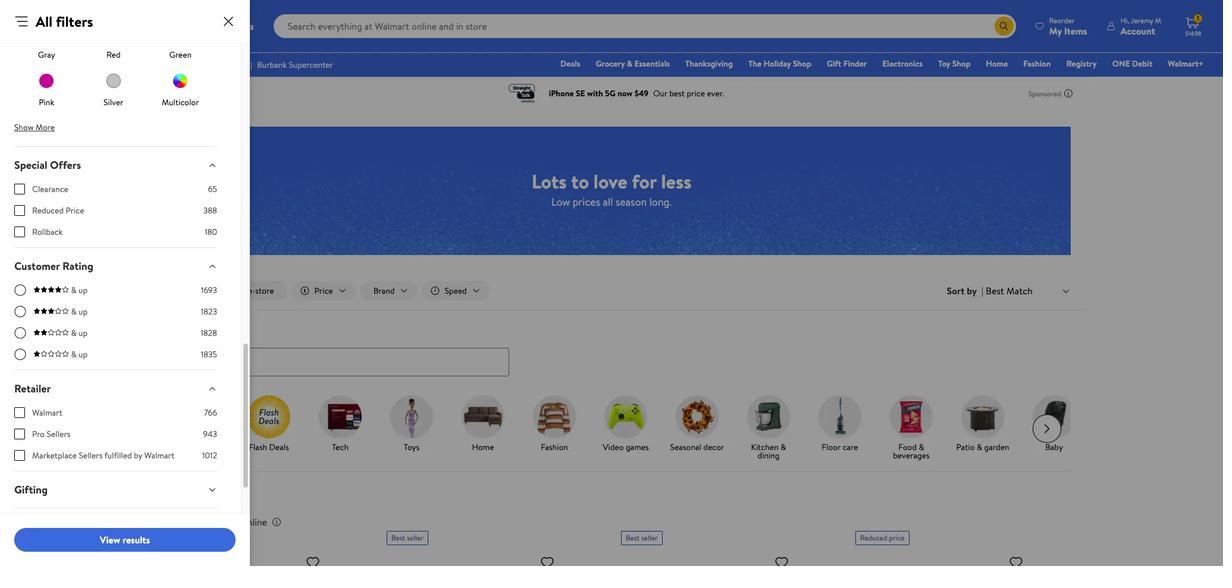 Task type: locate. For each thing, give the bounding box(es) containing it.
0 horizontal spatial price
[[66, 205, 84, 217]]

friday inside 'black friday deals preview'
[[197, 441, 219, 453]]

1 best seller from the left
[[392, 533, 424, 543]]

toy
[[939, 58, 951, 70]]

& up for 1835
[[71, 349, 88, 361]]

1 horizontal spatial all filters
[[173, 285, 205, 297]]

reduced inside special offers group
[[32, 205, 64, 217]]

by right fulfilled
[[134, 450, 142, 462]]

gift finder link
[[822, 57, 873, 70]]

patio
[[957, 441, 975, 453]]

sort and filter section element
[[136, 272, 1088, 310]]

up for 1693
[[79, 284, 88, 296]]

0 vertical spatial reduced
[[32, 205, 64, 217]]

1 vertical spatial black
[[157, 533, 174, 543]]

0 horizontal spatial friday
[[176, 533, 195, 543]]

all filters inside "dialog"
[[36, 11, 93, 32]]

seasonal
[[670, 441, 702, 453]]

1 horizontal spatial fashion link
[[1018, 57, 1057, 70]]

99 jane street women's v-neck cardigan sweater with long sleeves, midweight, sizes s-xxxl image
[[856, 550, 1028, 567]]

friday down 943
[[197, 441, 219, 453]]

pink
[[39, 96, 54, 108]]

walmart up pro sellers
[[32, 407, 62, 419]]

walmart+
[[1168, 58, 1204, 70]]

1 horizontal spatial seller
[[642, 533, 658, 543]]

black for black friday deal
[[157, 533, 174, 543]]

fashion link
[[1018, 57, 1057, 70], [524, 396, 586, 454]]

1 horizontal spatial reduced
[[861, 533, 888, 543]]

all left 1693
[[173, 285, 182, 297]]

1 vertical spatial filters
[[184, 285, 205, 297]]

deals inside 'black friday deals preview'
[[172, 450, 192, 462]]

best seller
[[392, 533, 424, 543], [626, 533, 658, 543]]

all filters up gray
[[36, 11, 93, 32]]

(1000+)
[[181, 493, 213, 506]]

1 vertical spatial home
[[472, 441, 494, 453]]

price down clearance in the top of the page
[[66, 205, 84, 217]]

1 horizontal spatial home link
[[981, 57, 1014, 70]]

1 horizontal spatial fashion
[[1024, 58, 1051, 70]]

& up for 1693
[[71, 284, 88, 296]]

Search in deals search field
[[150, 348, 509, 376]]

all filters up 1823 at the left
[[173, 285, 205, 297]]

deals right "flash"
[[269, 441, 289, 453]]

customer rating option group
[[14, 284, 217, 370]]

0 horizontal spatial all
[[36, 11, 52, 32]]

3 up from the top
[[79, 327, 88, 339]]

Walmart Site-Wide search field
[[274, 14, 1016, 38]]

3 & up from the top
[[71, 327, 88, 339]]

walmart right fulfilled
[[144, 450, 175, 462]]

sellers right pro
[[47, 428, 71, 440]]

all inside all filters button
[[173, 285, 182, 297]]

0 vertical spatial all filters
[[36, 11, 93, 32]]

sort by |
[[947, 284, 984, 298]]

friday for deals
[[197, 441, 219, 453]]

black down when
[[157, 533, 174, 543]]

flash
[[249, 441, 267, 453]]

0 horizontal spatial seller
[[407, 533, 424, 543]]

show
[[14, 121, 34, 133]]

1 horizontal spatial friday
[[197, 441, 219, 453]]

2 & up from the top
[[71, 306, 88, 318]]

video games
[[603, 441, 649, 453]]

home image
[[462, 396, 505, 438]]

best for saluspa 77" x 26" hollywood 240 gal. inflatable hot tub with led lights, 104f max temperature image
[[392, 533, 405, 543]]

up
[[79, 284, 88, 296], [79, 306, 88, 318], [79, 327, 88, 339], [79, 349, 88, 361]]

1835
[[201, 349, 217, 361]]

0 vertical spatial walmart
[[32, 407, 62, 419]]

add to favorites list, 99 jane street women's v-neck cardigan sweater with long sleeves, midweight, sizes s-xxxl image
[[1009, 555, 1024, 567]]

0 vertical spatial home
[[986, 58, 1008, 70]]

fashion down "fashion" image
[[541, 441, 568, 453]]

0 vertical spatial price
[[66, 205, 84, 217]]

1 horizontal spatial sellers
[[79, 450, 103, 462]]

pro sellers
[[32, 428, 71, 440]]

up for 1823
[[79, 306, 88, 318]]

black left 1012
[[176, 441, 195, 453]]

1 horizontal spatial black
[[176, 441, 195, 453]]

toys link
[[381, 396, 443, 454]]

& inside the kitchen & dining
[[781, 441, 786, 453]]

flash deals
[[249, 441, 289, 453]]

food & beverages link
[[881, 396, 943, 462]]

best
[[392, 533, 405, 543], [626, 533, 640, 543]]

grocery
[[596, 58, 625, 70]]

1 & up from the top
[[71, 284, 88, 296]]

electronics link
[[877, 57, 928, 70]]

price
[[66, 205, 84, 217], [150, 516, 171, 529]]

walmart+ link
[[1163, 57, 1209, 70]]

online
[[242, 516, 267, 529]]

None checkbox
[[14, 184, 25, 195], [14, 205, 25, 216], [14, 227, 25, 237], [14, 429, 25, 440], [14, 451, 25, 461], [14, 184, 25, 195], [14, 205, 25, 216], [14, 227, 25, 237], [14, 429, 25, 440], [14, 451, 25, 461]]

home down home image
[[472, 441, 494, 453]]

1 vertical spatial by
[[134, 450, 142, 462]]

seller for vizio 50" class v-series 4k uhd led smart tv v505-j09 image
[[642, 533, 658, 543]]

0 horizontal spatial by
[[134, 450, 142, 462]]

sellers for pro
[[47, 428, 71, 440]]

seller for saluspa 77" x 26" hollywood 240 gal. inflatable hot tub with led lights, 104f max temperature image
[[407, 533, 424, 543]]

1 vertical spatial price
[[150, 516, 171, 529]]

deals left preview
[[172, 450, 192, 462]]

0 vertical spatial all
[[36, 11, 52, 32]]

2 best seller from the left
[[626, 533, 658, 543]]

by left |
[[967, 284, 977, 298]]

1 horizontal spatial shop
[[953, 58, 971, 70]]

thanksgiving
[[686, 58, 733, 70]]

black friday deal
[[157, 533, 209, 543]]

special offers group
[[14, 183, 217, 248]]

filters left red button
[[56, 11, 93, 32]]

1693
[[201, 284, 217, 296]]

gifting
[[14, 483, 48, 498]]

None search field
[[136, 325, 1088, 376]]

the
[[749, 58, 762, 70]]

1 horizontal spatial walmart
[[144, 450, 175, 462]]

0 vertical spatial by
[[967, 284, 977, 298]]

2 seller from the left
[[642, 533, 658, 543]]

0 vertical spatial black
[[176, 441, 195, 453]]

walmart image
[[19, 17, 96, 36]]

kitchen & dining link
[[738, 396, 800, 462]]

black
[[176, 441, 195, 453], [157, 533, 174, 543]]

customer rating button
[[5, 248, 227, 284]]

special offers
[[14, 158, 81, 173]]

1 vertical spatial friday
[[176, 533, 195, 543]]

price left when
[[150, 516, 171, 529]]

by inside sort and filter section element
[[967, 284, 977, 298]]

deals left grocery
[[561, 58, 581, 70]]

65
[[208, 183, 217, 195]]

0 horizontal spatial filters
[[56, 11, 93, 32]]

388
[[203, 205, 217, 217]]

2 horizontal spatial deals
[[561, 58, 581, 70]]

0 horizontal spatial reduced
[[32, 205, 64, 217]]

1 horizontal spatial filters
[[184, 285, 205, 297]]

retailer
[[14, 381, 51, 396]]

friday down when
[[176, 533, 195, 543]]

0 horizontal spatial walmart
[[32, 407, 62, 419]]

1 horizontal spatial all
[[173, 285, 182, 297]]

0 horizontal spatial deals
[[172, 450, 192, 462]]

1 horizontal spatial home
[[986, 58, 1008, 70]]

video games image
[[605, 396, 647, 438]]

1 vertical spatial reduced
[[861, 533, 888, 543]]

1 out of 5 stars and up, 1835 items radio
[[14, 349, 26, 361]]

0 horizontal spatial shop
[[793, 58, 812, 70]]

when
[[173, 516, 195, 529]]

1823
[[201, 306, 217, 318]]

long.
[[650, 194, 672, 209]]

benefit programs button
[[5, 509, 227, 545]]

all up gray
[[36, 11, 52, 32]]

1828
[[201, 327, 217, 339]]

& inside food & beverages
[[919, 441, 925, 453]]

one
[[1113, 58, 1131, 70]]

1 seller from the left
[[407, 533, 424, 543]]

deals link
[[555, 57, 586, 70]]

black inside 'black friday deals preview'
[[176, 441, 195, 453]]

electronics
[[883, 58, 923, 70]]

& up
[[71, 284, 88, 296], [71, 306, 88, 318], [71, 327, 88, 339], [71, 349, 88, 361]]

shop
[[793, 58, 812, 70], [953, 58, 971, 70]]

1 horizontal spatial by
[[967, 284, 977, 298]]

grocery & essentials link
[[591, 57, 675, 70]]

0 horizontal spatial fashion link
[[524, 396, 586, 454]]

fashion up sponsored
[[1024, 58, 1051, 70]]

gifting button
[[5, 472, 227, 508]]

grocery & essentials
[[596, 58, 670, 70]]

0 horizontal spatial best
[[392, 533, 405, 543]]

1 horizontal spatial best seller
[[626, 533, 658, 543]]

red
[[106, 49, 121, 61]]

0 vertical spatial fashion
[[1024, 58, 1051, 70]]

0 horizontal spatial sellers
[[47, 428, 71, 440]]

thanksgiving link
[[680, 57, 739, 70]]

1 vertical spatial home link
[[452, 396, 514, 454]]

one debit
[[1113, 58, 1153, 70]]

none checkbox inside retailer group
[[14, 408, 25, 418]]

0 vertical spatial friday
[[197, 441, 219, 453]]

0 horizontal spatial black
[[157, 533, 174, 543]]

1 horizontal spatial best
[[626, 533, 640, 543]]

4 & up from the top
[[71, 349, 88, 361]]

4 up from the top
[[79, 349, 88, 361]]

fashion
[[1024, 58, 1051, 70], [541, 441, 568, 453]]

finder
[[844, 58, 867, 70]]

best seller for saluspa 77" x 26" hollywood 240 gal. inflatable hot tub with led lights, 104f max temperature image
[[392, 533, 424, 543]]

all
[[36, 11, 52, 32], [173, 285, 182, 297]]

0 horizontal spatial all filters
[[36, 11, 93, 32]]

None checkbox
[[14, 408, 25, 418]]

2 up from the top
[[79, 306, 88, 318]]

0 horizontal spatial best seller
[[392, 533, 424, 543]]

home right toy shop link
[[986, 58, 1008, 70]]

shop right toy
[[953, 58, 971, 70]]

results
[[123, 534, 150, 547]]

retailer group
[[14, 407, 217, 471]]

show more button
[[5, 118, 64, 137]]

1 vertical spatial sellers
[[79, 450, 103, 462]]

floorcare image
[[819, 396, 862, 438]]

shop right holiday
[[793, 58, 812, 70]]

1 up from the top
[[79, 284, 88, 296]]

gray button
[[36, 23, 57, 61]]

0 horizontal spatial home link
[[452, 396, 514, 454]]

best seller for vizio 50" class v-series 4k uhd led smart tv v505-j09 image
[[626, 533, 658, 543]]

seasonal decor link
[[667, 396, 728, 454]]

1 horizontal spatial price
[[150, 516, 171, 529]]

1 vertical spatial walmart
[[144, 450, 175, 462]]

all filters inside button
[[173, 285, 205, 297]]

1 vertical spatial fashion
[[541, 441, 568, 453]]

sellers left fulfilled
[[79, 450, 103, 462]]

black friday deals image
[[176, 396, 219, 438]]

2 best from the left
[[626, 533, 640, 543]]

0 vertical spatial sellers
[[47, 428, 71, 440]]

benefit
[[14, 520, 49, 534]]

rating
[[62, 259, 93, 274]]

&
[[627, 58, 633, 70], [71, 284, 77, 296], [71, 306, 77, 318], [71, 327, 77, 339], [71, 349, 77, 361], [781, 441, 786, 453], [919, 441, 925, 453], [977, 441, 983, 453]]

decor
[[704, 441, 725, 453]]

patio & garden
[[957, 441, 1010, 453]]

0 vertical spatial filters
[[56, 11, 93, 32]]

reduced for reduced price
[[861, 533, 888, 543]]

less
[[661, 168, 692, 194]]

food & beverages image
[[890, 396, 933, 438]]

4 out of 5 stars and up, 1693 items radio
[[14, 284, 26, 296]]

filters up 1823 at the left
[[184, 285, 205, 297]]

reduced up rollback
[[32, 205, 64, 217]]

reduced left the price
[[861, 533, 888, 543]]

1 best from the left
[[392, 533, 405, 543]]

1 vertical spatial all
[[173, 285, 182, 297]]

Search search field
[[274, 14, 1016, 38]]

in-store
[[246, 285, 274, 297]]

lots to love for less. low prices all season long. image
[[152, 127, 1071, 255]]

price
[[889, 533, 905, 543]]

for
[[632, 168, 657, 194]]

deals
[[561, 58, 581, 70], [269, 441, 289, 453], [172, 450, 192, 462]]

view results
[[100, 534, 150, 547]]

flash deals image
[[248, 396, 290, 438]]

home
[[986, 58, 1008, 70], [472, 441, 494, 453]]

1 vertical spatial all filters
[[173, 285, 205, 297]]



Task type: describe. For each thing, give the bounding box(es) containing it.
2 out of 5 stars and up, 1828 items radio
[[14, 327, 26, 339]]

patio & garden image
[[962, 396, 1005, 438]]

0 vertical spatial home link
[[981, 57, 1014, 70]]

reduced price
[[861, 533, 905, 543]]

sponsored
[[1029, 88, 1062, 98]]

retailer button
[[5, 371, 227, 407]]

flash deals link
[[238, 396, 300, 454]]

0 horizontal spatial fashion
[[541, 441, 568, 453]]

up for 1828
[[79, 327, 88, 339]]

beverages
[[893, 450, 930, 462]]

love
[[594, 168, 628, 194]]

floor care link
[[809, 396, 871, 454]]

toy shop
[[939, 58, 971, 70]]

clearance
[[32, 183, 68, 195]]

color group
[[14, 0, 217, 113]]

holiday
[[764, 58, 791, 70]]

pink button
[[36, 70, 57, 108]]

in-store button
[[223, 281, 287, 301]]

view results button
[[14, 528, 236, 552]]

lots
[[532, 168, 567, 194]]

store
[[255, 285, 274, 297]]

next slide for chipmodulewithimages list image
[[1033, 415, 1062, 443]]

customer rating
[[14, 259, 93, 274]]

debit
[[1133, 58, 1153, 70]]

special
[[14, 158, 47, 173]]

0 horizontal spatial home
[[472, 441, 494, 453]]

more
[[36, 121, 55, 133]]

fulfilled
[[104, 450, 132, 462]]

1 vertical spatial fashion link
[[524, 396, 586, 454]]

baby image
[[1033, 396, 1076, 438]]

floor care
[[822, 441, 859, 453]]

best for vizio 50" class v-series 4k uhd led smart tv v505-j09 image
[[626, 533, 640, 543]]

2 shop from the left
[[953, 58, 971, 70]]

registry
[[1067, 58, 1097, 70]]

$14.98
[[1186, 29, 1202, 37]]

pro
[[32, 428, 45, 440]]

by inside retailer group
[[134, 450, 142, 462]]

943
[[203, 428, 217, 440]]

reduced for reduced price
[[32, 205, 64, 217]]

deal
[[196, 533, 209, 543]]

filters inside "dialog"
[[56, 11, 93, 32]]

rollback
[[32, 226, 63, 238]]

silver button
[[103, 70, 124, 108]]

gray
[[38, 49, 55, 61]]

essentials
[[635, 58, 670, 70]]

vizio 50" class v-series 4k uhd led smart tv v505-j09 image
[[621, 550, 794, 567]]

friday for deal
[[176, 533, 195, 543]]

toy shop link
[[933, 57, 976, 70]]

kitchen
[[751, 441, 779, 453]]

low
[[552, 194, 570, 209]]

view
[[100, 534, 120, 547]]

baby link
[[1024, 396, 1085, 454]]

all inside all filters "dialog"
[[36, 11, 52, 32]]

lots to love for less low prices all season long.
[[532, 168, 692, 209]]

black for black friday deals preview
[[176, 441, 195, 453]]

add to favorites list, saluspa 77" x 26" hollywood 240 gal. inflatable hot tub with led lights, 104f max temperature image
[[540, 555, 555, 567]]

green
[[169, 49, 192, 61]]

show more
[[14, 121, 55, 133]]

floor
[[822, 441, 841, 453]]

tech link
[[309, 396, 371, 454]]

seasonal decor image
[[676, 396, 719, 438]]

all filters button
[[150, 281, 218, 301]]

green button
[[169, 23, 192, 61]]

reduced price
[[32, 205, 84, 217]]

1012
[[202, 450, 217, 462]]

registry link
[[1062, 57, 1103, 70]]

up for 1835
[[79, 349, 88, 361]]

sellers for marketplace
[[79, 450, 103, 462]]

season
[[616, 194, 647, 209]]

0 vertical spatial fashion link
[[1018, 57, 1057, 70]]

all filters dialog
[[0, 0, 250, 567]]

price inside special offers group
[[66, 205, 84, 217]]

playstation 5 disc console - marvel's spider-man 2 bundle image
[[152, 550, 325, 567]]

prices
[[573, 194, 601, 209]]

3 out of 5 stars and up, 1823 items radio
[[14, 306, 26, 318]]

kitchen & dining
[[751, 441, 786, 462]]

patio & garden link
[[952, 396, 1014, 454]]

tech image
[[319, 396, 362, 438]]

special offers button
[[5, 147, 227, 183]]

in-
[[246, 285, 255, 297]]

multicolor
[[162, 96, 199, 108]]

1 horizontal spatial deals
[[269, 441, 289, 453]]

food
[[899, 441, 917, 453]]

saluspa 77" x 26" hollywood 240 gal. inflatable hot tub with led lights, 104f max temperature image
[[387, 550, 559, 567]]

close panel image
[[221, 14, 236, 29]]

the holiday shop
[[749, 58, 812, 70]]

care
[[843, 441, 859, 453]]

black friday deals preview
[[172, 441, 223, 462]]

1 shop from the left
[[793, 58, 812, 70]]

add to favorites list, vizio 50" class v-series 4k uhd led smart tv v505-j09 image
[[775, 555, 789, 567]]

one debit link
[[1107, 57, 1158, 70]]

180
[[205, 226, 217, 238]]

preview
[[194, 450, 223, 462]]

& up for 1828
[[71, 327, 88, 339]]

1 $14.98
[[1186, 13, 1202, 37]]

filters inside button
[[184, 285, 205, 297]]

customer
[[14, 259, 60, 274]]

programs
[[51, 520, 96, 534]]

add to favorites list, playstation 5 disc console - marvel's spider-man 2 bundle image
[[306, 555, 320, 567]]

|
[[982, 284, 984, 298]]

purchased
[[198, 516, 240, 529]]

toys image
[[390, 396, 433, 438]]

red button
[[103, 23, 124, 61]]

food & beverages
[[893, 441, 930, 462]]

kitchen and dining image
[[747, 396, 790, 438]]

marketplace sellers fulfilled by walmart
[[32, 450, 175, 462]]

legal information image
[[272, 518, 281, 527]]

black friday deals preview link
[[167, 396, 229, 462]]

the holiday shop link
[[743, 57, 817, 70]]

gift
[[827, 58, 842, 70]]

fashion image
[[533, 396, 576, 438]]

& up for 1823
[[71, 306, 88, 318]]



Task type: vqa. For each thing, say whether or not it's contained in the screenshot.
'DEBIT'
yes



